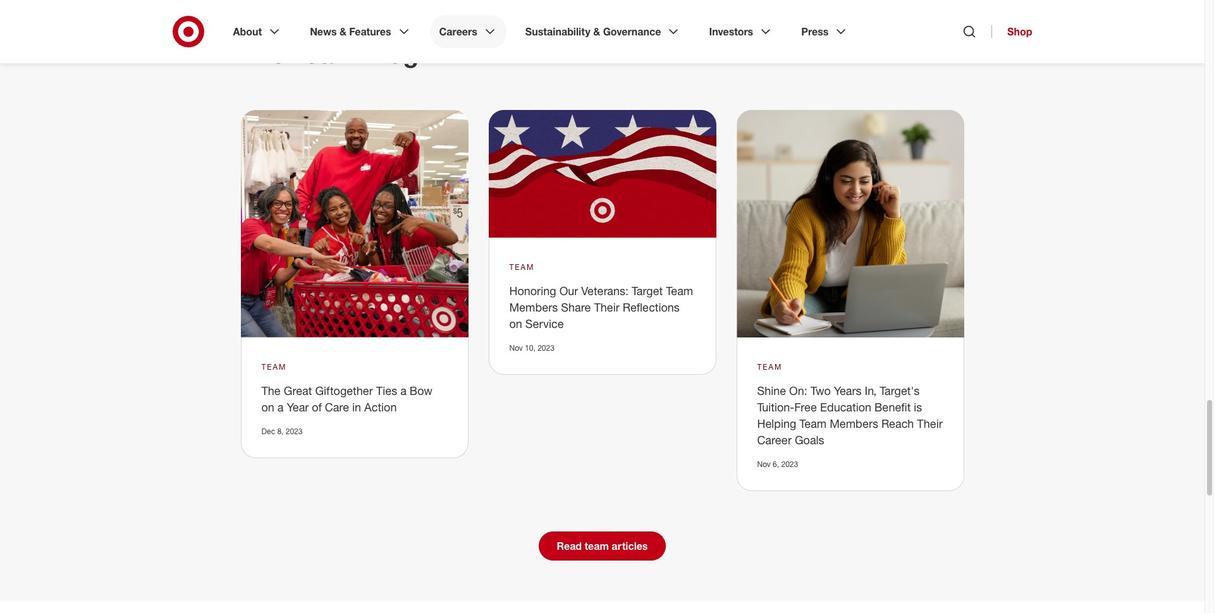 Task type: vqa. For each thing, say whether or not it's contained in the screenshot.
Monument
no



Task type: describe. For each thing, give the bounding box(es) containing it.
read team articles link
[[539, 532, 666, 561]]

giftogether
[[315, 384, 373, 398]]

shine on: two years in, target's tuition-free education benefit is helping team members reach their career goals
[[757, 384, 943, 447]]

the team blog
[[241, 39, 419, 69]]

on inside honoring our veterans: target team members share their reflections on service
[[509, 317, 522, 331]]

nov for shine on: two years in, target's tuition-free education benefit is helping team members reach their career goals
[[757, 460, 771, 469]]

read team articles
[[557, 540, 648, 553]]

news
[[310, 25, 337, 38]]

team inside honoring our veterans: target team members share their reflections on service
[[666, 284, 693, 298]]

target's
[[880, 384, 920, 398]]

team inside shine on: two years in, target's tuition-free education benefit is helping team members reach their career goals
[[800, 417, 827, 431]]

members inside honoring our veterans: target team members share their reflections on service
[[509, 301, 558, 315]]

members inside shine on: two years in, target's tuition-free education benefit is helping team members reach their career goals
[[830, 417, 878, 431]]

service
[[525, 317, 564, 331]]

about
[[233, 25, 262, 38]]

year
[[287, 400, 309, 414]]

veterans:
[[581, 284, 629, 298]]

honoring our veterans: target team members share their reflections on service link
[[509, 284, 693, 331]]

great
[[284, 384, 312, 398]]

education
[[820, 400, 872, 414]]

care
[[325, 400, 349, 414]]

of
[[312, 400, 322, 414]]

bow
[[410, 384, 432, 398]]

years
[[834, 384, 862, 398]]

2023 for honoring our veterans: target team members share their reflections on service
[[538, 344, 555, 353]]

& for sustainability
[[593, 25, 600, 38]]

shop link
[[992, 25, 1032, 38]]

the for the team blog
[[241, 39, 286, 69]]

team link for shine
[[757, 362, 782, 373]]

shine on: two years in, target's tuition-free education benefit is helping team members reach their career goals link
[[757, 384, 943, 447]]

dec
[[262, 427, 275, 436]]

team link for honoring
[[509, 262, 534, 274]]

nov 10, 2023
[[509, 344, 555, 353]]

benefit
[[875, 400, 911, 414]]

their inside shine on: two years in, target's tuition-free education benefit is helping team members reach their career goals
[[917, 417, 943, 431]]

action
[[364, 400, 397, 414]]

blog
[[364, 39, 419, 69]]

8,
[[277, 427, 284, 436]]

team
[[585, 540, 609, 553]]

6,
[[773, 460, 779, 469]]

read
[[557, 540, 582, 553]]

careers
[[439, 25, 477, 38]]

articles
[[612, 540, 648, 553]]

share
[[561, 301, 591, 315]]

on inside the great giftogether ties a bow on a year of care in action
[[262, 400, 274, 414]]

the for the great giftogether ties a bow on a year of care in action
[[262, 384, 281, 398]]

team down news
[[293, 39, 357, 69]]

10,
[[525, 344, 536, 353]]

sustainability
[[525, 25, 591, 38]]

the great giftogether ties a bow on a year of care in action
[[262, 384, 432, 414]]

reflections
[[623, 301, 680, 315]]

press link
[[793, 15, 858, 48]]

is
[[914, 400, 922, 414]]

features
[[349, 25, 391, 38]]

honoring
[[509, 284, 556, 298]]



Task type: locate. For each thing, give the bounding box(es) containing it.
0 horizontal spatial on
[[262, 400, 274, 414]]

0 vertical spatial their
[[594, 301, 620, 315]]

shine on: two years in, target's tuition-free education benefit is helping team members reach their career goals image
[[736, 110, 964, 338]]

0 horizontal spatial nov
[[509, 344, 523, 353]]

on:
[[789, 384, 807, 398]]

team link up the shine
[[757, 362, 782, 373]]

team link for the
[[262, 362, 287, 373]]

2023
[[538, 344, 555, 353], [286, 427, 303, 436], [781, 460, 798, 469]]

members down education
[[830, 417, 878, 431]]

sustainability & governance
[[525, 25, 661, 38]]

helping
[[757, 417, 796, 431]]

2023 for the great giftogether ties a bow on a year of care in action
[[286, 427, 303, 436]]

2 vertical spatial 2023
[[781, 460, 798, 469]]

team up the shine
[[757, 362, 782, 372]]

0 vertical spatial on
[[509, 317, 522, 331]]

reach
[[882, 417, 914, 431]]

on up dec
[[262, 400, 274, 414]]

1 vertical spatial on
[[262, 400, 274, 414]]

2 horizontal spatial team link
[[757, 362, 782, 373]]

1 horizontal spatial 2023
[[538, 344, 555, 353]]

1 vertical spatial 2023
[[286, 427, 303, 436]]

the inside the great giftogether ties a bow on a year of care in action
[[262, 384, 281, 398]]

0 vertical spatial nov
[[509, 344, 523, 353]]

news & features link
[[301, 15, 420, 48]]

1 vertical spatial a
[[278, 400, 284, 414]]

0 horizontal spatial &
[[340, 25, 347, 38]]

0 horizontal spatial members
[[509, 301, 558, 315]]

2 horizontal spatial 2023
[[781, 460, 798, 469]]

news & features
[[310, 25, 391, 38]]

2023 right 8,
[[286, 427, 303, 436]]

nov 6, 2023
[[757, 460, 798, 469]]

team up great
[[262, 362, 287, 372]]

nov left the 10,
[[509, 344, 523, 353]]

team up "honoring"
[[509, 263, 534, 272]]

a
[[400, 384, 407, 398], [278, 400, 284, 414]]

1 horizontal spatial team link
[[509, 262, 534, 274]]

& left governance
[[593, 25, 600, 38]]

2 & from the left
[[593, 25, 600, 38]]

1 horizontal spatial their
[[917, 417, 943, 431]]

0 horizontal spatial their
[[594, 301, 620, 315]]

nov for honoring our veterans: target team members share their reflections on service
[[509, 344, 523, 353]]

tuition-
[[757, 400, 795, 414]]

career
[[757, 433, 792, 447]]

& right news
[[340, 25, 347, 38]]

their
[[594, 301, 620, 315], [917, 417, 943, 431]]

nov left 6,
[[757, 460, 771, 469]]

2023 right 6,
[[781, 460, 798, 469]]

a right ties
[[400, 384, 407, 398]]

team link
[[509, 262, 534, 274], [262, 362, 287, 373], [757, 362, 782, 373]]

dec 8, 2023
[[262, 427, 303, 436]]

1 horizontal spatial nov
[[757, 460, 771, 469]]

members down "honoring"
[[509, 301, 558, 315]]

0 horizontal spatial 2023
[[286, 427, 303, 436]]

in,
[[865, 384, 877, 398]]

1 horizontal spatial on
[[509, 317, 522, 331]]

sustainability & governance link
[[517, 15, 690, 48]]

0 horizontal spatial team link
[[262, 362, 287, 373]]

1 vertical spatial nov
[[757, 460, 771, 469]]

about link
[[224, 15, 291, 48]]

team up goals on the right bottom of the page
[[800, 417, 827, 431]]

careers link
[[430, 15, 506, 48]]

goals
[[795, 433, 824, 447]]

1 vertical spatial the
[[262, 384, 281, 398]]

shine
[[757, 384, 786, 398]]

0 vertical spatial a
[[400, 384, 407, 398]]

the left great
[[262, 384, 281, 398]]

members
[[509, 301, 558, 315], [830, 417, 878, 431]]

ties
[[376, 384, 397, 398]]

team link up great
[[262, 362, 287, 373]]

a left year
[[278, 400, 284, 414]]

press
[[801, 25, 829, 38]]

0 horizontal spatial a
[[278, 400, 284, 414]]

the down about
[[241, 39, 286, 69]]

investors link
[[700, 15, 782, 48]]

our
[[559, 284, 578, 298]]

honoring our veterans: target team members share their reflections on service image
[[489, 110, 716, 238]]

the
[[241, 39, 286, 69], [262, 384, 281, 398]]

nov
[[509, 344, 523, 353], [757, 460, 771, 469]]

two
[[811, 384, 831, 398]]

1 horizontal spatial a
[[400, 384, 407, 398]]

the great giftogether ties a bow on a year of care in action link
[[262, 384, 432, 414]]

their inside honoring our veterans: target team members share their reflections on service
[[594, 301, 620, 315]]

& for news
[[340, 25, 347, 38]]

governance
[[603, 25, 661, 38]]

investors
[[709, 25, 753, 38]]

free
[[795, 400, 817, 414]]

1 horizontal spatial &
[[593, 25, 600, 38]]

1 & from the left
[[340, 25, 347, 38]]

on left service
[[509, 317, 522, 331]]

target
[[632, 284, 663, 298]]

their down is
[[917, 417, 943, 431]]

team
[[293, 39, 357, 69], [509, 263, 534, 272], [666, 284, 693, 298], [262, 362, 287, 372], [757, 362, 782, 372], [800, 417, 827, 431]]

0 vertical spatial the
[[241, 39, 286, 69]]

1 vertical spatial members
[[830, 417, 878, 431]]

the great giftogether ties a bow on a year of care in action image
[[241, 110, 468, 338]]

honoring our veterans: target team members share their reflections on service
[[509, 284, 693, 331]]

0 vertical spatial 2023
[[538, 344, 555, 353]]

0 vertical spatial members
[[509, 301, 558, 315]]

1 vertical spatial their
[[917, 417, 943, 431]]

2023 right the 10,
[[538, 344, 555, 353]]

1 horizontal spatial members
[[830, 417, 878, 431]]

team right target
[[666, 284, 693, 298]]

team link up "honoring"
[[509, 262, 534, 274]]

&
[[340, 25, 347, 38], [593, 25, 600, 38]]

in
[[352, 400, 361, 414]]

their down veterans:
[[594, 301, 620, 315]]

2023 for shine on: two years in, target's tuition-free education benefit is helping team members reach their career goals
[[781, 460, 798, 469]]

on
[[509, 317, 522, 331], [262, 400, 274, 414]]

shop
[[1008, 25, 1032, 38]]



